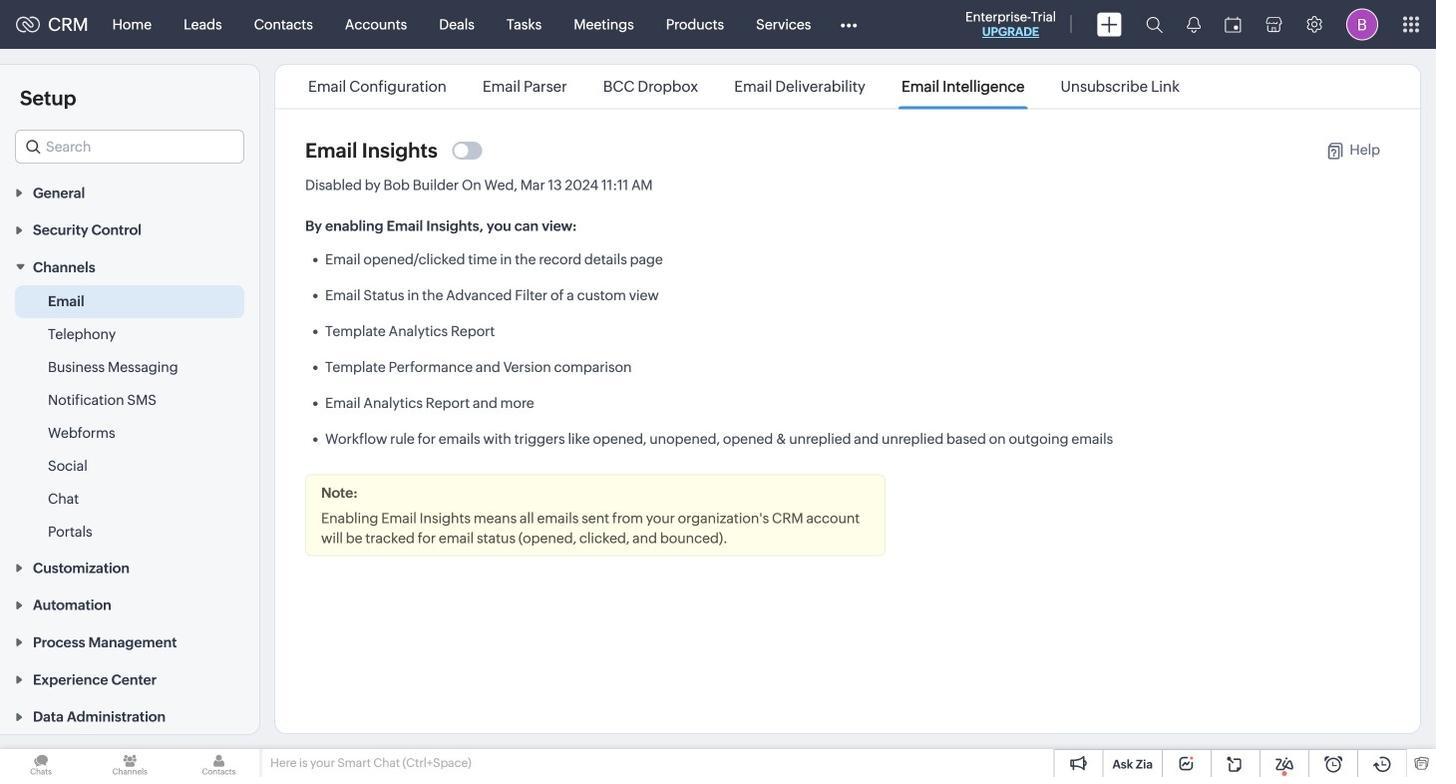 Task type: locate. For each thing, give the bounding box(es) containing it.
profile image
[[1347, 8, 1379, 40]]

calendar image
[[1225, 16, 1242, 32]]

list
[[290, 65, 1198, 108]]

logo image
[[16, 16, 40, 32]]

channels image
[[89, 749, 171, 777]]

None field
[[15, 130, 244, 164]]

search image
[[1146, 16, 1163, 33]]

region
[[0, 285, 259, 549]]

signals image
[[1187, 16, 1201, 33]]

profile element
[[1335, 0, 1391, 48]]



Task type: describe. For each thing, give the bounding box(es) containing it.
create menu image
[[1097, 12, 1122, 36]]

search element
[[1134, 0, 1175, 49]]

chats image
[[0, 749, 82, 777]]

Other Modules field
[[827, 8, 870, 40]]

contacts image
[[178, 749, 260, 777]]

Search text field
[[16, 131, 243, 163]]

create menu element
[[1085, 0, 1134, 48]]

signals element
[[1175, 0, 1213, 49]]



